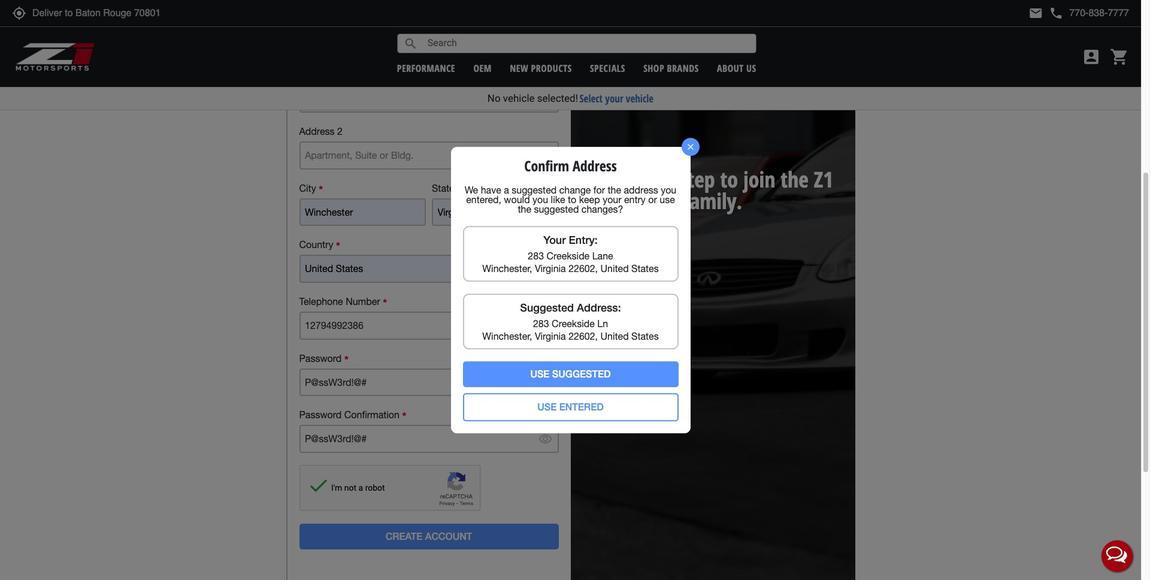 Task type: vqa. For each thing, say whether or not it's contained in the screenshot.
United inside YOUR ENTRY: 283 CREEKSIDE LANE WINCHESTER, VIRGINIA 22602, UNITED STATES
yes



Task type: locate. For each thing, give the bounding box(es) containing it.
the right for
[[608, 185, 622, 196]]

0 horizontal spatial address
[[299, 126, 335, 137]]

password confirmation *
[[299, 410, 407, 423]]

creekside inside your entry: 283 creekside lane winchester, virginia 22602, united states
[[547, 251, 590, 261]]

0 horizontal spatial the
[[518, 204, 532, 215]]

states inside your entry: 283 creekside lane winchester, virginia 22602, united states
[[632, 263, 659, 274]]

suggested inside suggested address: 283 creekside ln winchester, virginia 22602, united states
[[521, 301, 574, 314]]

suggested down post code text box
[[521, 301, 574, 314]]

283 up use suggested
[[534, 318, 550, 329]]

1 vertical spatial your
[[603, 194, 622, 205]]

1 united from the top
[[601, 263, 629, 274]]

use suggested button
[[463, 362, 679, 387]]

22602, inside suggested address: 283 creekside ln winchester, virginia 22602, united states
[[569, 331, 598, 342]]

1 horizontal spatial the
[[608, 185, 622, 196]]

22602, for address:
[[569, 331, 598, 342]]

vehicle right 'no'
[[503, 92, 535, 104]]

virginia up suggested address: 283 creekside ln winchester, virginia 22602, united states
[[535, 263, 566, 274]]

0 vertical spatial winchester,
[[483, 263, 533, 274]]

1 22602, from the top
[[569, 263, 598, 274]]

22602, inside your entry: 283 creekside lane winchester, virginia 22602, united states
[[569, 263, 598, 274]]

account_box link
[[1080, 47, 1105, 67]]

password inside password *
[[299, 353, 342, 364]]

your right 'keep'
[[603, 194, 622, 205]]

vehicle
[[626, 92, 654, 106], [503, 92, 535, 104]]

vehicle down shop
[[626, 92, 654, 106]]

1 vertical spatial states
[[632, 331, 659, 342]]

oem link
[[474, 62, 492, 75]]

we have a suggested change for the address you entered, would you like to keep your entry or use the suggested changes?
[[465, 185, 677, 215]]

your
[[593, 165, 631, 194], [544, 233, 566, 246]]

2 password from the top
[[299, 410, 342, 420]]

1 vertical spatial 283
[[534, 318, 550, 329]]

0 vertical spatial suggested
[[512, 185, 557, 196]]

to right like
[[568, 194, 577, 205]]

mail phone
[[1030, 6, 1064, 20]]

use up use entered
[[531, 368, 550, 380]]

0 vertical spatial 283
[[528, 251, 544, 261]]

use entered button
[[463, 393, 679, 421]]

virginia inside your entry: 283 creekside lane winchester, virginia 22602, united states
[[535, 263, 566, 274]]

my_location
[[12, 6, 26, 20]]

confirm address
[[525, 156, 617, 176]]

creekside inside suggested address: 283 creekside ln winchester, virginia 22602, united states
[[552, 318, 595, 329]]

0 vertical spatial virginia
[[535, 263, 566, 274]]

283 for your
[[528, 251, 544, 261]]

would
[[504, 194, 530, 205]]

you left like
[[533, 194, 549, 205]]

creekside
[[547, 251, 590, 261], [552, 318, 595, 329]]

1 vertical spatial suggested
[[534, 204, 579, 215]]

2 states from the top
[[632, 331, 659, 342]]

city
[[299, 183, 316, 193]]

virginia
[[535, 263, 566, 274], [535, 331, 566, 342]]

a
[[504, 185, 509, 196]]

performance
[[397, 62, 456, 75]]

1 horizontal spatial your
[[593, 165, 631, 194]]

no
[[488, 92, 501, 104]]

*
[[319, 183, 323, 196], [498, 183, 502, 196], [336, 239, 341, 253], [527, 239, 531, 253], [383, 296, 388, 309], [345, 353, 349, 366], [402, 410, 407, 423]]

your final step to join the z1 family.
[[593, 165, 834, 216]]

states for suggested address:
[[632, 331, 659, 342]]

united inside your entry: 283 creekside lane winchester, virginia 22602, united states
[[601, 263, 629, 274]]

0 vertical spatial states
[[632, 263, 659, 274]]

number
[[346, 296, 380, 307]]

password inside password confirmation *
[[299, 410, 342, 420]]

0 horizontal spatial vehicle
[[503, 92, 535, 104]]

winchester,
[[483, 263, 533, 274], [483, 331, 533, 342]]

0 vertical spatial 22602,
[[569, 263, 598, 274]]

0 vertical spatial suggested
[[521, 301, 574, 314]]

1 vertical spatial united
[[601, 331, 629, 342]]

0 horizontal spatial to
[[568, 194, 577, 205]]

address 2
[[299, 126, 343, 137]]

0 horizontal spatial your
[[544, 233, 566, 246]]

confirm
[[525, 156, 570, 176]]

brands
[[668, 62, 699, 75]]

2 united from the top
[[601, 331, 629, 342]]

* right confirmation
[[402, 410, 407, 423]]

the left like
[[518, 204, 532, 215]]

use
[[660, 194, 675, 205]]

winchester, inside suggested address: 283 creekside ln winchester, virginia 22602, united states
[[483, 331, 533, 342]]

winchester, inside your entry: 283 creekside lane winchester, virginia 22602, united states
[[483, 263, 533, 274]]

0 horizontal spatial you
[[533, 194, 549, 205]]

1 vertical spatial virginia
[[535, 331, 566, 342]]

create account button
[[299, 524, 559, 550]]

your inside "your final step to join the z1 family."
[[593, 165, 631, 194]]

1 states from the top
[[632, 263, 659, 274]]

Password Confirmation text field
[[299, 425, 559, 453]]

oem
[[474, 62, 492, 75]]

password
[[299, 353, 342, 364], [299, 410, 342, 420]]

united
[[601, 263, 629, 274], [601, 331, 629, 342]]

you right or
[[661, 185, 677, 196]]

1 vertical spatial your
[[544, 233, 566, 246]]

use for use entered
[[538, 401, 557, 412]]

password left confirmation
[[299, 410, 342, 420]]

to
[[721, 165, 739, 194], [568, 194, 577, 205]]

suggested down change
[[534, 204, 579, 215]]

entered,
[[467, 194, 502, 205]]

1 winchester, from the top
[[483, 263, 533, 274]]

0 vertical spatial to
[[721, 165, 739, 194]]

your right select on the right of page
[[606, 92, 624, 106]]

2 winchester, from the top
[[483, 331, 533, 342]]

1 virginia from the top
[[535, 263, 566, 274]]

0 vertical spatial creekside
[[547, 251, 590, 261]]

1 vertical spatial winchester,
[[483, 331, 533, 342]]

creekside for your
[[547, 251, 590, 261]]

1 vertical spatial password
[[299, 410, 342, 420]]

lane
[[593, 251, 614, 261]]

use left entered
[[538, 401, 557, 412]]

password for *
[[299, 353, 342, 364]]

the left z1
[[781, 165, 809, 194]]

creekside down the entry: at the top of the page
[[547, 251, 590, 261]]

address
[[624, 185, 659, 196]]

* left "a"
[[498, 183, 502, 196]]

1 password from the top
[[299, 353, 342, 364]]

change
[[560, 185, 591, 196]]

search
[[404, 36, 418, 51]]

shop brands
[[644, 62, 699, 75]]

select
[[580, 92, 603, 106]]

step
[[680, 165, 716, 194]]

states inside suggested address: 283 creekside ln winchester, virginia 22602, united states
[[632, 331, 659, 342]]

1 vertical spatial suggested
[[553, 368, 611, 380]]

1 horizontal spatial to
[[721, 165, 739, 194]]

0 vertical spatial address
[[299, 126, 335, 137]]

1 vertical spatial address
[[573, 156, 617, 176]]

the
[[781, 165, 809, 194], [608, 185, 622, 196], [518, 204, 532, 215]]

suggested
[[512, 185, 557, 196], [534, 204, 579, 215]]

1 horizontal spatial you
[[661, 185, 677, 196]]

entered
[[560, 401, 604, 412]]

united for suggested address:
[[601, 331, 629, 342]]

states
[[632, 263, 659, 274], [632, 331, 659, 342]]

283
[[528, 251, 544, 261], [534, 318, 550, 329]]

22602, down "ln"
[[569, 331, 598, 342]]

Company Name text field
[[299, 28, 559, 56]]

selected!
[[538, 92, 579, 104]]

suggested down confirm
[[512, 185, 557, 196]]

united down lane
[[601, 263, 629, 274]]

0 vertical spatial united
[[601, 263, 629, 274]]

virginia up use suggested
[[535, 331, 566, 342]]

0 vertical spatial your
[[606, 92, 624, 106]]

your up 'keep'
[[593, 165, 631, 194]]

city *
[[299, 183, 323, 196]]

shopping_cart link
[[1108, 47, 1130, 67]]

phone link
[[1050, 6, 1130, 20]]

shop brands link
[[644, 62, 699, 75]]

283 inside suggested address: 283 creekside ln winchester, virginia 22602, united states
[[534, 318, 550, 329]]

account
[[425, 531, 473, 542]]

2 horizontal spatial the
[[781, 165, 809, 194]]

password down telephone
[[299, 353, 342, 364]]

your left the entry: at the top of the page
[[544, 233, 566, 246]]

1 vertical spatial creekside
[[552, 318, 595, 329]]

keep
[[580, 194, 600, 205]]

password for confirmation
[[299, 410, 342, 420]]

0 vertical spatial use
[[531, 368, 550, 380]]

* right country
[[336, 239, 341, 253]]

your
[[606, 92, 624, 106], [603, 194, 622, 205]]

1 horizontal spatial vehicle
[[626, 92, 654, 106]]

2 virginia from the top
[[535, 331, 566, 342]]

address up for
[[573, 156, 617, 176]]

select your vehicle link
[[580, 92, 654, 106]]

22602,
[[569, 263, 598, 274], [569, 331, 598, 342]]

State/​Province text field
[[432, 198, 559, 226]]

your for final
[[593, 165, 631, 194]]

about us link
[[718, 62, 757, 75]]

to inside "your final step to join the z1 family."
[[721, 165, 739, 194]]

283 inside your entry: 283 creekside lane winchester, virginia 22602, united states
[[528, 251, 544, 261]]

new
[[510, 62, 529, 75]]

virginia inside suggested address: 283 creekside ln winchester, virginia 22602, united states
[[535, 331, 566, 342]]

1 horizontal spatial address
[[573, 156, 617, 176]]

your entry: 283 creekside lane winchester, virginia 22602, united states
[[483, 233, 659, 274]]

we
[[465, 185, 479, 196]]

283 down the would
[[528, 251, 544, 261]]

1 vertical spatial to
[[568, 194, 577, 205]]

1 vertical spatial use
[[538, 401, 557, 412]]

you
[[661, 185, 677, 196], [533, 194, 549, 205]]

2 22602, from the top
[[569, 331, 598, 342]]

Street Address text field
[[299, 85, 559, 113]]

0 vertical spatial password
[[299, 353, 342, 364]]

united for your entry:
[[601, 263, 629, 274]]

account_box
[[1083, 47, 1102, 67]]

united down "ln"
[[601, 331, 629, 342]]

changes?
[[582, 204, 624, 215]]

to inside we have a suggested change for the address you entered, would you like to keep your entry or use the suggested changes?
[[568, 194, 577, 205]]

specials link
[[590, 62, 626, 75]]

final
[[637, 165, 675, 194]]

suggested address: 283 creekside ln winchester, virginia 22602, united states
[[483, 301, 659, 342]]

to left join
[[721, 165, 739, 194]]

your inside your entry: 283 creekside lane winchester, virginia 22602, united states
[[544, 233, 566, 246]]

creekside left "ln"
[[552, 318, 595, 329]]

suggested up entered
[[553, 368, 611, 380]]

address left 2
[[299, 126, 335, 137]]

new products link
[[510, 62, 572, 75]]

1 vertical spatial 22602,
[[569, 331, 598, 342]]

your inside we have a suggested change for the address you entered, would you like to keep your entry or use the suggested changes?
[[603, 194, 622, 205]]

address
[[299, 126, 335, 137], [573, 156, 617, 176]]

0 vertical spatial your
[[593, 165, 631, 194]]

united inside suggested address: 283 creekside ln winchester, virginia 22602, united states
[[601, 331, 629, 342]]

22602, down lane
[[569, 263, 598, 274]]



Task type: describe. For each thing, give the bounding box(es) containing it.
City text field
[[299, 198, 426, 226]]

virginia for your
[[535, 263, 566, 274]]

performance link
[[397, 62, 456, 75]]

shopping_cart
[[1111, 47, 1130, 67]]

password *
[[299, 353, 349, 366]]

winchester, for your entry:
[[483, 263, 533, 274]]

create account
[[386, 531, 473, 542]]

join
[[744, 165, 776, 194]]

entry:
[[569, 233, 598, 246]]

suggested inside button
[[553, 368, 611, 380]]

phone
[[1050, 6, 1064, 20]]

create
[[386, 531, 423, 542]]

or
[[649, 194, 658, 205]]

22602, for entry:
[[569, 263, 598, 274]]

z1 motorsports logo image
[[15, 42, 96, 72]]

state/​province
[[432, 183, 495, 193]]

entry
[[625, 194, 646, 205]]

your for entry:
[[544, 233, 566, 246]]

2
[[337, 126, 343, 137]]

shop
[[644, 62, 665, 75]]

Post Code text field
[[478, 255, 559, 283]]

* right number
[[383, 296, 388, 309]]

us
[[747, 62, 757, 75]]

Search search field
[[418, 34, 756, 53]]

mail
[[1030, 6, 1044, 20]]

about us
[[718, 62, 757, 75]]

products
[[531, 62, 572, 75]]

about
[[718, 62, 744, 75]]

no vehicle selected! select your vehicle
[[488, 92, 654, 106]]

* right "city"
[[319, 183, 323, 196]]

ln
[[598, 318, 608, 329]]

vehicle inside no vehicle selected! select your vehicle
[[503, 92, 535, 104]]

Telephone Number text field
[[299, 312, 559, 340]]

have
[[481, 185, 502, 196]]

use entered
[[538, 401, 604, 412]]

telephone
[[299, 296, 343, 307]]

Apartment, Suite or Bldg. text field
[[299, 141, 559, 169]]

country *
[[299, 239, 341, 253]]

the inside "your final step to join the z1 family."
[[781, 165, 809, 194]]

states for your entry:
[[632, 263, 659, 274]]

new products
[[510, 62, 572, 75]]

for
[[594, 185, 606, 196]]

creekside for suggested
[[552, 318, 595, 329]]

* down telephone number *
[[345, 353, 349, 366]]

state/​province *
[[432, 183, 502, 196]]

Password text field
[[299, 368, 559, 397]]

country
[[299, 239, 334, 250]]

mail link
[[1030, 6, 1044, 20]]

use for use suggested
[[531, 368, 550, 380]]

address:
[[577, 301, 621, 314]]

virginia for suggested
[[535, 331, 566, 342]]

winchester, for suggested address:
[[483, 331, 533, 342]]

telephone number *
[[299, 296, 388, 309]]

family.
[[684, 186, 743, 216]]

use suggested
[[531, 368, 611, 380]]

283 for suggested
[[534, 318, 550, 329]]

z1
[[815, 165, 834, 194]]

like
[[551, 194, 566, 205]]

confirmation
[[345, 410, 400, 420]]

specials
[[590, 62, 626, 75]]

* up post code text box
[[527, 239, 531, 253]]



